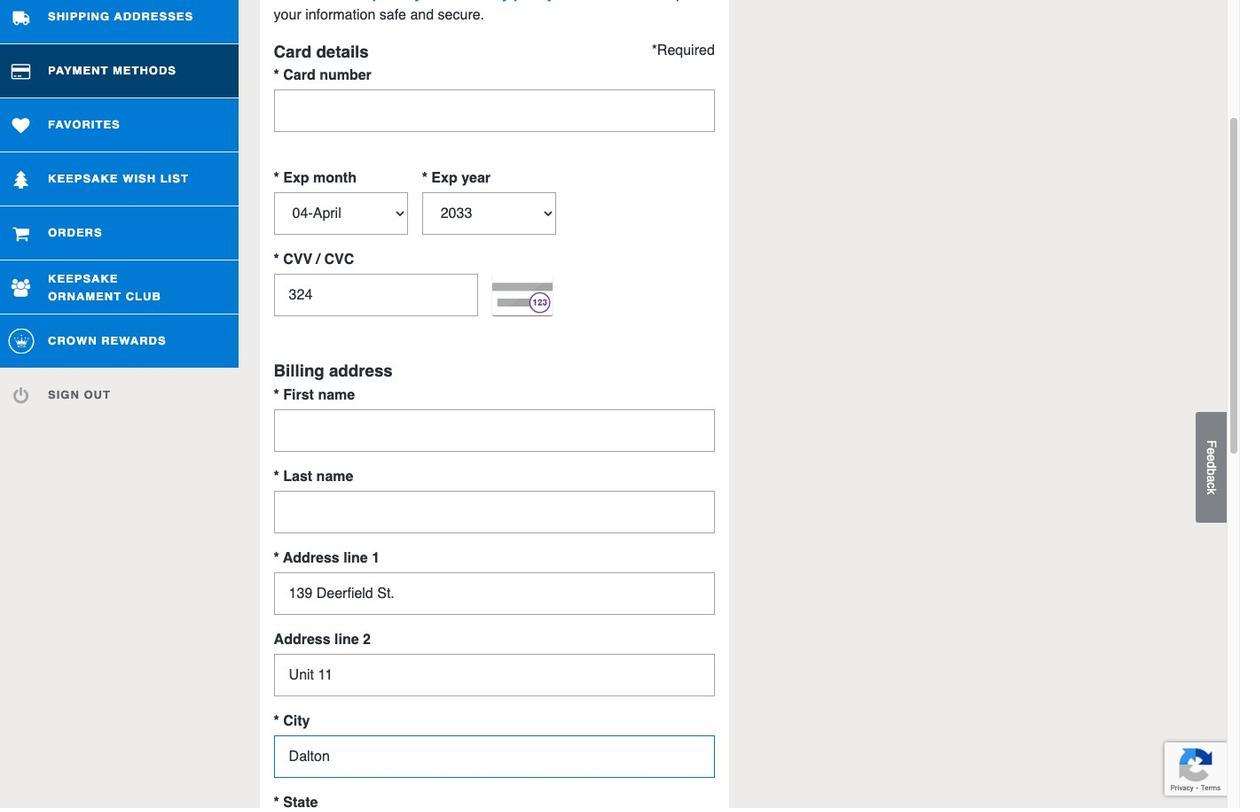 Task type: describe. For each thing, give the bounding box(es) containing it.
payment methods
[[48, 64, 177, 77]]

* for * card number
[[274, 68, 279, 84]]

* cvv / cvc
[[274, 252, 354, 268]]

* city
[[274, 714, 310, 730]]

* for * address line 1
[[274, 550, 279, 566]]

* City text field
[[274, 736, 715, 778]]

2 e from the top
[[1205, 455, 1219, 462]]

we
[[631, 0, 649, 2]]

list
[[160, 172, 189, 186]]

1
[[372, 550, 380, 566]]

b
[[1205, 469, 1219, 476]]

keepsake for keepsake wish list
[[48, 172, 118, 186]]

rewards
[[101, 335, 166, 348]]

name for * last name
[[316, 469, 353, 485]]

addresses
[[114, 10, 194, 23]]

shipping addresses
[[48, 10, 194, 23]]

a
[[1205, 476, 1219, 483]]

crown rewards
[[48, 335, 166, 348]]

cvc
[[324, 252, 354, 268]]

0 vertical spatial line
[[343, 550, 368, 566]]

d
[[1205, 462, 1219, 469]]

payment
[[48, 64, 109, 77]]

ornament
[[48, 289, 122, 302]]

billing
[[274, 362, 324, 381]]

1 vertical spatial card
[[283, 68, 316, 84]]

address
[[329, 362, 393, 381]]

keep
[[653, 0, 684, 2]]

crown rewards link
[[0, 315, 238, 368]]

* for * exp year
[[422, 171, 427, 187]]

f e e d b a c k button
[[1196, 413, 1227, 524]]

* Card number text field
[[274, 90, 715, 133]]

* exp month
[[274, 171, 357, 187]]

to
[[558, 0, 570, 2]]

/
[[316, 252, 320, 268]]

card details
[[274, 43, 369, 62]]

sign
[[48, 389, 80, 402]]

out
[[84, 389, 111, 402]]

1 e from the top
[[1205, 449, 1219, 455]]

1 vertical spatial address
[[274, 632, 331, 648]]

1 vertical spatial line
[[334, 632, 359, 648]]

* address line 1
[[274, 550, 380, 566]]

see
[[574, 0, 597, 2]]

city
[[283, 714, 310, 730]]

keepsake wish list
[[48, 172, 189, 186]]

0 vertical spatial address
[[283, 550, 339, 566]]

details
[[316, 43, 369, 62]]

cvv
[[283, 252, 312, 268]]

* exp year
[[422, 171, 491, 187]]

your
[[274, 7, 301, 23]]

wish
[[123, 172, 156, 186]]



Task type: vqa. For each thing, say whether or not it's contained in the screenshot.
Payment Methods
yes



Task type: locate. For each thing, give the bounding box(es) containing it.
exp left month
[[283, 171, 309, 187]]

keepsake ornament club
[[48, 272, 161, 302]]

secure.
[[438, 7, 484, 23]]

* CVV / CVC text field
[[274, 275, 478, 317]]

* first name
[[274, 387, 355, 403]]

crown
[[48, 335, 97, 348]]

name for * first name
[[318, 387, 355, 403]]

name
[[318, 387, 355, 403], [316, 469, 353, 485]]

number
[[319, 68, 372, 84]]

sign out link
[[0, 369, 238, 422]]

favorites link
[[0, 98, 238, 152]]

last
[[283, 469, 312, 485]]

* First name text field
[[274, 409, 715, 452]]

1 keepsake from the top
[[48, 172, 118, 186]]

f
[[1205, 441, 1219, 449]]

club
[[126, 289, 161, 302]]

shipping
[[48, 10, 110, 23]]

* for * first name
[[274, 387, 279, 403]]

to see how we keep your information safe and secure.
[[274, 0, 684, 23]]

f e e d b a c k
[[1205, 441, 1219, 496]]

address line 2
[[274, 632, 371, 648]]

line left 2 on the left of page
[[334, 632, 359, 648]]

exp for month
[[283, 171, 309, 187]]

safe
[[379, 7, 406, 23]]

* for * last name
[[274, 469, 279, 485]]

exp for year
[[431, 171, 457, 187]]

k
[[1205, 489, 1219, 496]]

orders
[[48, 226, 103, 240]]

Address line 2 text field
[[274, 654, 715, 697]]

keepsake down favorites
[[48, 172, 118, 186]]

card down card details
[[283, 68, 316, 84]]

2 keepsake from the top
[[48, 272, 118, 285]]

1 exp from the left
[[283, 171, 309, 187]]

methods
[[113, 64, 177, 77]]

payment methods link
[[0, 44, 238, 98]]

keepsake for keepsake ornament club
[[48, 272, 118, 285]]

* for * city
[[274, 714, 279, 730]]

exp
[[283, 171, 309, 187], [431, 171, 457, 187]]

billing address
[[274, 362, 393, 381]]

* for * cvv / cvc
[[274, 252, 279, 268]]

favorites
[[48, 118, 120, 131]]

address left 2 on the left of page
[[274, 632, 331, 648]]

and
[[410, 7, 434, 23]]

card
[[274, 43, 312, 62], [283, 68, 316, 84]]

keepsake wish list link
[[0, 153, 238, 206]]

keepsake inside keepsake ornament club
[[48, 272, 118, 285]]

line left 1
[[343, 550, 368, 566]]

e
[[1205, 449, 1219, 455], [1205, 455, 1219, 462]]

0 vertical spatial card
[[274, 43, 312, 62]]

first
[[283, 387, 314, 403]]

how
[[601, 0, 627, 2]]

0 vertical spatial keepsake
[[48, 172, 118, 186]]

1 vertical spatial name
[[316, 469, 353, 485]]

0 vertical spatial name
[[318, 387, 355, 403]]

* card number
[[274, 68, 372, 84]]

2 exp from the left
[[431, 171, 457, 187]]

* Address line 1 text field
[[274, 573, 715, 615]]

line
[[343, 550, 368, 566], [334, 632, 359, 648]]

keepsake
[[48, 172, 118, 186], [48, 272, 118, 285]]

e up the d at the bottom of page
[[1205, 449, 1219, 455]]

name down the billing address
[[318, 387, 355, 403]]

card down your
[[274, 43, 312, 62]]

* last name
[[274, 469, 353, 485]]

e up "b"
[[1205, 455, 1219, 462]]

*required
[[652, 43, 715, 59]]

c
[[1205, 483, 1219, 489]]

orders link
[[0, 207, 238, 260]]

* Last name text field
[[274, 491, 715, 534]]

* for * exp month
[[274, 171, 279, 187]]

month
[[313, 171, 357, 187]]

1 horizontal spatial exp
[[431, 171, 457, 187]]

0 horizontal spatial exp
[[283, 171, 309, 187]]

name right last
[[316, 469, 353, 485]]

address left 1
[[283, 550, 339, 566]]

2
[[363, 632, 371, 648]]

information
[[305, 7, 375, 23]]

sign out
[[48, 389, 111, 402]]

shipping addresses link
[[0, 0, 238, 43]]

address
[[283, 550, 339, 566], [274, 632, 331, 648]]

year
[[461, 171, 491, 187]]

exp left year
[[431, 171, 457, 187]]

*
[[274, 68, 279, 84], [274, 171, 279, 187], [422, 171, 427, 187], [274, 252, 279, 268], [274, 387, 279, 403], [274, 469, 279, 485], [274, 550, 279, 566], [274, 714, 279, 730]]

1 vertical spatial keepsake
[[48, 272, 118, 285]]

keepsake up ornament
[[48, 272, 118, 285]]



